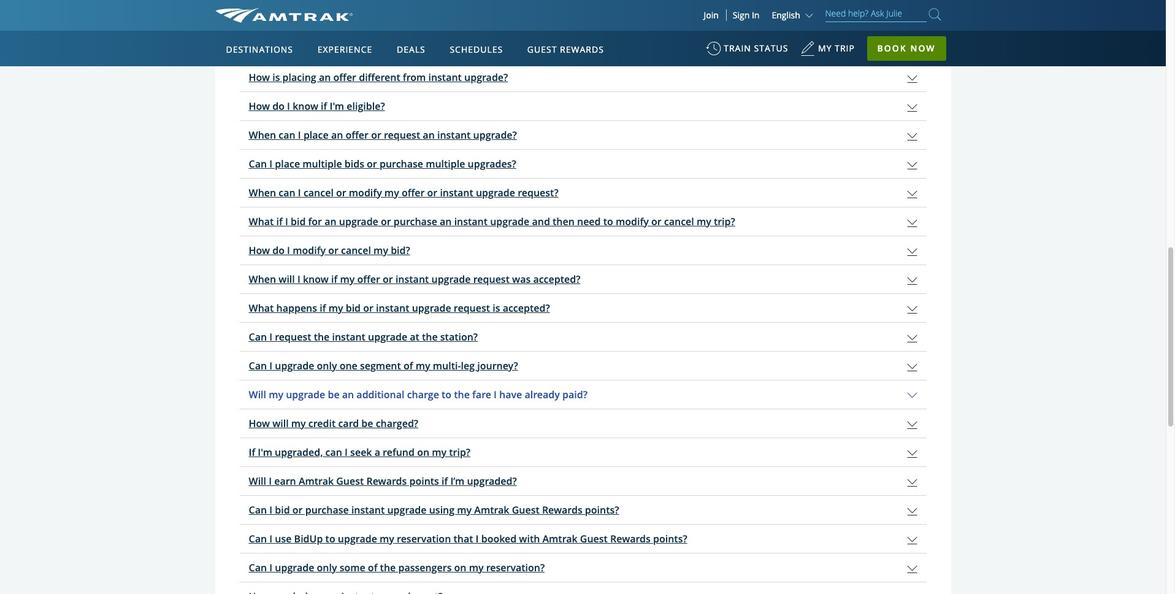 Task type: describe. For each thing, give the bounding box(es) containing it.
0 vertical spatial purchase
[[380, 157, 423, 171]]

reservation
[[397, 532, 451, 546]]

if i'm upgraded, can i seek a refund on my trip?
[[249, 446, 471, 459]]

can i use bidup to upgrade my reservation that i booked with amtrak guest rewards points?
[[249, 532, 688, 546]]

how do i know if i'm eligible? button
[[240, 92, 927, 120]]

will my upgrade be an additional charge to the fare i have already paid?
[[249, 388, 588, 401]]

1 vertical spatial purchase
[[394, 215, 438, 228]]

refund
[[383, 446, 415, 459]]

banner containing join
[[0, 0, 1167, 283]]

be inside button
[[328, 388, 340, 401]]

can for can i use bidup to upgrade my reservation that i booked with amtrak guest rewards points?
[[249, 532, 267, 546]]

journey?
[[478, 359, 518, 372]]

know for do
[[293, 99, 319, 113]]

0 vertical spatial upgrade?
[[465, 71, 508, 84]]

instant inside button
[[376, 301, 410, 315]]

rewards inside can i use bidup to upgrade my reservation that i booked with amtrak guest rewards points? button
[[611, 532, 651, 546]]

upgrade options list item
[[215, 12, 315, 45]]

if left for
[[277, 215, 283, 228]]

train status link
[[707, 37, 789, 67]]

can i request the instant upgrade at the station? button
[[240, 323, 927, 351]]

0 horizontal spatial cancel
[[304, 186, 334, 199]]

i'm
[[451, 474, 465, 488]]

bids
[[345, 157, 365, 171]]

then
[[553, 215, 575, 228]]

rewards inside can i bid or purchase instant upgrade using my amtrak guest rewards points? button
[[542, 503, 583, 517]]

at
[[410, 330, 420, 344]]

deals button
[[392, 33, 431, 67]]

can i upgrade only one segment of my multi-leg journey? button
[[240, 352, 927, 380]]

trip? inside button
[[714, 215, 736, 228]]

charge
[[407, 388, 439, 401]]

destinations button
[[221, 33, 298, 67]]

using
[[429, 503, 455, 517]]

eligible?
[[347, 99, 385, 113]]

schedules
[[450, 44, 503, 55]]

upgrade inside can i upgrade only some of the passengers on my reservation? button
[[275, 561, 314, 574]]

offer down the experience popup button
[[334, 71, 357, 84]]

offer up bids
[[346, 128, 369, 142]]

english button
[[772, 9, 817, 21]]

charged?
[[376, 417, 419, 430]]

my
[[819, 42, 833, 54]]

how will my credit card be charged?
[[249, 417, 419, 430]]

fare
[[473, 388, 492, 401]]

join button
[[697, 9, 727, 21]]

instant inside "button"
[[396, 272, 429, 286]]

how do i know if i'm eligible?
[[249, 99, 385, 113]]

upgrade inside what happens if my bid or instant upgrade request is accepted? button
[[412, 301, 452, 315]]

an right for
[[325, 215, 337, 228]]

my trip button
[[801, 37, 856, 67]]

0 horizontal spatial bid
[[275, 503, 290, 517]]

when can i place an offer or request an instant upgrade?
[[249, 128, 517, 142]]

upgrade inside when will i know if my offer or instant upgrade request was accepted? "button"
[[432, 272, 471, 286]]

do for know
[[273, 99, 285, 113]]

train status
[[724, 42, 789, 54]]

sign
[[733, 9, 750, 21]]

schedules link
[[445, 31, 508, 66]]

upgrades?
[[468, 157, 517, 171]]

1 horizontal spatial points?
[[654, 532, 688, 546]]

when for when can i place an offer or request an instant upgrade?
[[249, 128, 276, 142]]

trip? inside "button"
[[449, 446, 471, 459]]

will for how
[[273, 417, 289, 430]]

an down how do i know if i'm eligible?
[[331, 128, 343, 142]]

0 vertical spatial bid
[[291, 215, 306, 228]]

happens
[[277, 301, 317, 315]]

if i'm upgraded, can i seek a refund on my trip? button
[[240, 438, 927, 466]]

train
[[724, 42, 752, 54]]

the left fare
[[454, 388, 470, 401]]

how do i modify or cancel my bid?
[[249, 244, 410, 257]]

the down "happens"
[[314, 330, 330, 344]]

if left eligible?
[[321, 99, 327, 113]]

can for can i upgrade only some of the passengers on my reservation?
[[249, 561, 267, 574]]

an down "one"
[[342, 388, 354, 401]]

join
[[704, 9, 719, 21]]

accepted? inside button
[[503, 301, 550, 315]]

when can i cancel or modify my offer or instant upgrade request?
[[249, 186, 559, 199]]

upgrade inside will my upgrade be an additional charge to the fare i have already paid? button
[[286, 388, 325, 401]]

upgrade inside can i use bidup to upgrade my reservation that i booked with amtrak guest rewards points? button
[[338, 532, 377, 546]]

guest inside popup button
[[528, 44, 558, 55]]

what for what happens if my bid or instant upgrade request is accepted?
[[249, 301, 274, 315]]

can i upgrade only one segment of my multi-leg journey?
[[249, 359, 518, 372]]

options
[[267, 22, 299, 34]]

is inside button
[[493, 301, 501, 315]]

can for can i bid or purchase instant upgrade using my amtrak guest rewards points?
[[249, 503, 267, 517]]

upgrade left the and at top
[[491, 215, 530, 228]]

rewards inside will i earn amtrak guest rewards points if i'm upgraded? button
[[367, 474, 407, 488]]

upgraded,
[[275, 446, 323, 459]]

guest down if i'm upgraded, can i seek a refund on my trip?
[[336, 474, 364, 488]]

when can i place an offer or request an instant upgrade? button
[[240, 121, 927, 149]]

earn
[[274, 474, 296, 488]]

can i use bidup to upgrade my reservation that i booked with amtrak guest rewards points? button
[[240, 525, 927, 553]]

how do i modify or cancel my bid? button
[[240, 236, 927, 264]]

seek
[[351, 446, 372, 459]]

1 horizontal spatial modify
[[349, 186, 382, 199]]

status
[[755, 42, 789, 54]]

guest rewards
[[528, 44, 604, 55]]

application inside banner
[[261, 102, 555, 274]]

can for can i place multiple bids or purchase multiple upgrades?
[[249, 157, 267, 171]]

is inside button
[[273, 71, 280, 84]]

can i upgrade only some of the passengers on my reservation?
[[249, 561, 545, 574]]

bidup
[[294, 532, 323, 546]]

on for passengers
[[455, 561, 467, 574]]

trip
[[835, 42, 856, 54]]

the right at
[[422, 330, 438, 344]]

bid?
[[391, 244, 410, 257]]

regions map image
[[261, 102, 555, 274]]

can i place multiple bids or purchase multiple upgrades? button
[[240, 150, 927, 178]]

upgrade inside the when can i cancel or modify my offer or instant upgrade request? button
[[476, 186, 516, 199]]

how for how is placing an offer different from instant upgrade?
[[249, 71, 270, 84]]

if inside button
[[320, 301, 326, 315]]

sign in
[[733, 9, 760, 21]]

will for will my upgrade be an additional charge to the fare i have already paid?
[[249, 388, 266, 401]]

guest up can i upgrade only some of the passengers on my reservation? button
[[580, 532, 608, 546]]

accepted? inside "button"
[[534, 272, 581, 286]]

how will my credit card be charged? button
[[240, 409, 927, 438]]

now
[[911, 42, 936, 54]]

additional
[[357, 388, 405, 401]]

can i bid or purchase instant upgrade using my amtrak guest rewards points? button
[[240, 496, 927, 524]]

book
[[878, 42, 908, 54]]

leg
[[461, 359, 475, 372]]

request inside "button"
[[474, 272, 510, 286]]

what if i bid for an upgrade or purchase an instant upgrade and then need to modify or cancel my trip?
[[249, 215, 736, 228]]

on for refund
[[417, 446, 430, 459]]

will i earn amtrak guest rewards points if i'm upgraded? button
[[240, 467, 927, 495]]

be inside button
[[362, 417, 373, 430]]

when will i know if my offer or instant upgrade request was accepted? button
[[240, 265, 927, 293]]

book now button
[[868, 36, 947, 61]]

can for can i upgrade only one segment of my multi-leg journey?
[[249, 359, 267, 372]]



Task type: vqa. For each thing, say whether or not it's contained in the screenshot.
purchase
yes



Task type: locate. For each thing, give the bounding box(es) containing it.
upgrade up at
[[412, 301, 452, 315]]

points?
[[585, 503, 620, 517], [654, 532, 688, 546]]

2 vertical spatial to
[[326, 532, 336, 546]]

amtrak
[[299, 474, 334, 488], [475, 503, 510, 517], [543, 532, 578, 546]]

upgrade up the station?
[[432, 272, 471, 286]]

how inside "how do i modify or cancel my bid?" "button"
[[249, 244, 270, 257]]

station?
[[441, 330, 478, 344]]

only for one
[[317, 359, 337, 372]]

know down placing
[[293, 99, 319, 113]]

1 vertical spatial upgrade?
[[474, 128, 517, 142]]

when can i cancel or modify my offer or instant upgrade request? button
[[240, 179, 927, 207]]

0 vertical spatial modify
[[349, 186, 382, 199]]

0 horizontal spatial modify
[[293, 244, 326, 257]]

upgrade down use
[[275, 561, 314, 574]]

0 vertical spatial place
[[304, 128, 329, 142]]

different
[[359, 71, 401, 84]]

will up upgraded,
[[273, 417, 289, 430]]

placing
[[283, 71, 317, 84]]

what happens if my bid or instant upgrade request is accepted?
[[249, 301, 550, 315]]

when inside "button"
[[249, 272, 276, 286]]

0 vertical spatial i'm
[[330, 99, 344, 113]]

place inside can i place multiple bids or purchase multiple upgrades? button
[[275, 157, 300, 171]]

is left placing
[[273, 71, 280, 84]]

of right segment
[[404, 359, 413, 372]]

1 horizontal spatial place
[[304, 128, 329, 142]]

upgrade down upgrades?
[[476, 186, 516, 199]]

0 horizontal spatial trip?
[[449, 446, 471, 459]]

know down how do i modify or cancel my bid?
[[303, 272, 329, 286]]

i'm inside the if i'm upgraded, can i seek a refund on my trip? "button"
[[258, 446, 272, 459]]

in
[[752, 9, 760, 21]]

guest up 'with'
[[512, 503, 540, 517]]

Please enter your search item search field
[[826, 6, 927, 22]]

if down how do i modify or cancel my bid?
[[331, 272, 338, 286]]

1 vertical spatial i'm
[[258, 446, 272, 459]]

know
[[293, 99, 319, 113], [303, 272, 329, 286]]

on
[[417, 446, 430, 459], [455, 561, 467, 574]]

is up 'journey?'
[[493, 301, 501, 315]]

do down placing
[[273, 99, 285, 113]]

accepted? right was
[[534, 272, 581, 286]]

1 how from the top
[[249, 71, 270, 84]]

2 horizontal spatial amtrak
[[543, 532, 578, 546]]

1 only from the top
[[317, 359, 337, 372]]

be up how will my credit card be charged?
[[328, 388, 340, 401]]

0 vertical spatial do
[[273, 99, 285, 113]]

can i upgrade only some of the passengers on my reservation? button
[[240, 554, 927, 582]]

1 can from the top
[[249, 157, 267, 171]]

rewards up how is placing an offer different from instant upgrade? button
[[560, 44, 604, 55]]

rewards down will i earn amtrak guest rewards points if i'm upgraded? button
[[542, 503, 583, 517]]

purchase up "bidup"
[[305, 503, 349, 517]]

sign in button
[[733, 9, 760, 21]]

purchase up when can i cancel or modify my offer or instant upgrade request?
[[380, 157, 423, 171]]

request left was
[[474, 272, 510, 286]]

of right some
[[368, 561, 378, 574]]

0 vertical spatial only
[[317, 359, 337, 372]]

1 vertical spatial be
[[362, 417, 373, 430]]

upgrade inside 'can i upgrade only one segment of my multi-leg journey?' button
[[275, 359, 314, 372]]

modify right the need
[[616, 215, 649, 228]]

i'm right if
[[258, 446, 272, 459]]

when for when will i know if my offer or instant upgrade request was accepted?
[[249, 272, 276, 286]]

2 vertical spatial cancel
[[341, 244, 371, 257]]

1 vertical spatial do
[[273, 244, 285, 257]]

to right "bidup"
[[326, 532, 336, 546]]

0 horizontal spatial of
[[368, 561, 378, 574]]

2 horizontal spatial modify
[[616, 215, 649, 228]]

1 horizontal spatial be
[[362, 417, 373, 430]]

my
[[385, 186, 399, 199], [697, 215, 712, 228], [374, 244, 389, 257], [340, 272, 355, 286], [329, 301, 343, 315], [416, 359, 431, 372], [269, 388, 284, 401], [291, 417, 306, 430], [432, 446, 447, 459], [457, 503, 472, 517], [380, 532, 395, 546], [469, 561, 484, 574]]

what inside button
[[249, 301, 274, 315]]

application
[[240, 63, 927, 594], [261, 102, 555, 274]]

0 horizontal spatial be
[[328, 388, 340, 401]]

1 horizontal spatial multiple
[[426, 157, 466, 171]]

on right refund
[[417, 446, 430, 459]]

0 vertical spatial trip?
[[714, 215, 736, 228]]

to right the need
[[604, 215, 614, 228]]

upgrade up how do i modify or cancel my bid?
[[339, 215, 379, 228]]

0 vertical spatial cancel
[[304, 186, 334, 199]]

2 do from the top
[[273, 244, 285, 257]]

1 horizontal spatial on
[[455, 561, 467, 574]]

0 vertical spatial to
[[604, 215, 614, 228]]

can inside when can i place an offer or request an instant upgrade? button
[[279, 128, 296, 142]]

list
[[215, 12, 952, 45]]

upgrade up reservation
[[388, 503, 427, 517]]

bid up use
[[275, 503, 290, 517]]

if left "i'm"
[[442, 474, 448, 488]]

amtrak right earn
[[299, 474, 334, 488]]

can for cancel
[[279, 186, 296, 199]]

1 vertical spatial bid
[[346, 301, 361, 315]]

to
[[604, 215, 614, 228], [442, 388, 452, 401], [326, 532, 336, 546]]

1 vertical spatial amtrak
[[475, 503, 510, 517]]

guest up how is placing an offer different from instant upgrade? button
[[528, 44, 558, 55]]

do up "happens"
[[273, 244, 285, 257]]

if
[[321, 99, 327, 113], [277, 215, 283, 228], [331, 272, 338, 286], [320, 301, 326, 315], [442, 474, 448, 488]]

will for when
[[279, 272, 295, 286]]

multi-
[[433, 359, 461, 372]]

2 horizontal spatial bid
[[346, 301, 361, 315]]

need
[[578, 215, 601, 228]]

amtrak inside can i bid or purchase instant upgrade using my amtrak guest rewards points? button
[[475, 503, 510, 517]]

2 vertical spatial amtrak
[[543, 532, 578, 546]]

amtrak right 'with'
[[543, 532, 578, 546]]

1 vertical spatial place
[[275, 157, 300, 171]]

experience
[[318, 44, 373, 55]]

booked
[[482, 532, 517, 546]]

have
[[500, 388, 523, 401]]

0 horizontal spatial place
[[275, 157, 300, 171]]

1 horizontal spatial amtrak
[[475, 503, 510, 517]]

1 vertical spatial will
[[249, 474, 266, 488]]

for
[[308, 215, 322, 228]]

if right "happens"
[[320, 301, 326, 315]]

only inside can i upgrade only some of the passengers on my reservation? button
[[317, 561, 337, 574]]

on inside button
[[455, 561, 467, 574]]

i'm
[[330, 99, 344, 113], [258, 446, 272, 459]]

be
[[328, 388, 340, 401], [362, 417, 373, 430]]

place inside when can i place an offer or request an instant upgrade? button
[[304, 128, 329, 142]]

1 vertical spatial only
[[317, 561, 337, 574]]

from
[[403, 71, 426, 84]]

accepted? down was
[[503, 301, 550, 315]]

1 vertical spatial what
[[249, 301, 274, 315]]

upgrade? up upgrades?
[[474, 128, 517, 142]]

accepted?
[[534, 272, 581, 286], [503, 301, 550, 315]]

2 horizontal spatial cancel
[[665, 215, 695, 228]]

1 horizontal spatial cancel
[[341, 244, 371, 257]]

will up if
[[249, 388, 266, 401]]

1 vertical spatial points?
[[654, 532, 688, 546]]

bid up can i request the instant upgrade at the station?
[[346, 301, 361, 315]]

1 do from the top
[[273, 99, 285, 113]]

0 vertical spatial be
[[328, 388, 340, 401]]

request inside button
[[454, 301, 490, 315]]

upgrade left at
[[368, 330, 408, 344]]

1 vertical spatial is
[[493, 301, 501, 315]]

will my upgrade be an additional charge to the fare i have already paid? button
[[240, 380, 927, 409]]

what
[[249, 215, 274, 228], [249, 301, 274, 315]]

3 can from the top
[[249, 359, 267, 372]]

when for when can i cancel or modify my offer or instant upgrade request?
[[249, 186, 276, 199]]

do
[[273, 99, 285, 113], [273, 244, 285, 257]]

and
[[532, 215, 550, 228]]

how is placing an offer different from instant upgrade?
[[249, 71, 508, 84]]

0 vertical spatial when
[[249, 128, 276, 142]]

4 can from the top
[[249, 503, 267, 517]]

passengers
[[399, 561, 452, 574]]

will
[[249, 388, 266, 401], [249, 474, 266, 488]]

rewards inside guest rewards popup button
[[560, 44, 604, 55]]

what for what if i bid for an upgrade or purchase an instant upgrade and then need to modify or cancel my trip?
[[249, 215, 274, 228]]

can i request the instant upgrade at the station?
[[249, 330, 478, 344]]

1 vertical spatial trip?
[[449, 446, 471, 459]]

modify inside "button"
[[293, 244, 326, 257]]

cancel
[[304, 186, 334, 199], [665, 215, 695, 228], [341, 244, 371, 257]]

0 vertical spatial what
[[249, 215, 274, 228]]

be right card
[[362, 417, 373, 430]]

1 vertical spatial of
[[368, 561, 378, 574]]

upgrade
[[230, 22, 265, 34]]

0 horizontal spatial multiple
[[303, 157, 342, 171]]

rewards down a
[[367, 474, 407, 488]]

upgrade options button
[[215, 12, 315, 45]]

upgrade up some
[[338, 532, 377, 546]]

2 when from the top
[[249, 186, 276, 199]]

request up the station?
[[454, 301, 490, 315]]

card
[[338, 417, 359, 430]]

only left "one"
[[317, 359, 337, 372]]

what left "happens"
[[249, 301, 274, 315]]

amtrak inside can i use bidup to upgrade my reservation that i booked with amtrak guest rewards points? button
[[543, 532, 578, 546]]

how
[[249, 71, 270, 84], [249, 99, 270, 113], [249, 244, 270, 257], [249, 417, 270, 430]]

banner
[[0, 0, 1167, 283]]

bid inside button
[[346, 301, 361, 315]]

2 horizontal spatial to
[[604, 215, 614, 228]]

4 how from the top
[[249, 417, 270, 430]]

how is placing an offer different from instant upgrade? button
[[240, 63, 927, 91]]

1 what from the top
[[249, 215, 274, 228]]

0 vertical spatial accepted?
[[534, 272, 581, 286]]

2 what from the top
[[249, 301, 274, 315]]

0 vertical spatial of
[[404, 359, 413, 372]]

will inside button
[[273, 417, 289, 430]]

with
[[519, 532, 540, 546]]

3 when from the top
[[249, 272, 276, 286]]

modify down for
[[293, 244, 326, 257]]

application containing how is placing an offer different from instant upgrade?
[[240, 63, 927, 594]]

offer
[[334, 71, 357, 84], [346, 128, 369, 142], [402, 186, 425, 199], [357, 272, 380, 286]]

what left for
[[249, 215, 274, 228]]

1 horizontal spatial trip?
[[714, 215, 736, 228]]

0 horizontal spatial is
[[273, 71, 280, 84]]

how for how do i modify or cancel my bid?
[[249, 244, 270, 257]]

my trip
[[819, 42, 856, 54]]

1 vertical spatial to
[[442, 388, 452, 401]]

can
[[279, 128, 296, 142], [279, 186, 296, 199], [326, 446, 342, 459]]

upgraded?
[[467, 474, 517, 488]]

0 vertical spatial amtrak
[[299, 474, 334, 488]]

multiple left upgrades?
[[426, 157, 466, 171]]

credit
[[309, 417, 336, 430]]

1 vertical spatial accepted?
[[503, 301, 550, 315]]

only
[[317, 359, 337, 372], [317, 561, 337, 574]]

request up can i place multiple bids or purchase multiple upgrades?
[[384, 128, 421, 142]]

1 vertical spatial modify
[[616, 215, 649, 228]]

was
[[513, 272, 531, 286]]

use
[[275, 532, 292, 546]]

or inside button
[[363, 301, 374, 315]]

1 vertical spatial cancel
[[665, 215, 695, 228]]

only for some
[[317, 561, 337, 574]]

on inside "button"
[[417, 446, 430, 459]]

1 horizontal spatial of
[[404, 359, 413, 372]]

2 only from the top
[[317, 561, 337, 574]]

can i bid or purchase instant upgrade using my amtrak guest rewards points?
[[249, 503, 620, 517]]

bid left for
[[291, 215, 306, 228]]

5 can from the top
[[249, 532, 267, 546]]

3 how from the top
[[249, 244, 270, 257]]

an up can i place multiple bids or purchase multiple upgrades?
[[423, 128, 435, 142]]

offer inside "button"
[[357, 272, 380, 286]]

0 horizontal spatial amtrak
[[299, 474, 334, 488]]

if
[[249, 446, 255, 459]]

what if i bid for an upgrade or purchase an instant upgrade and then need to modify or cancel my trip? button
[[240, 207, 927, 236]]

what happens if my bid or instant upgrade request is accepted? button
[[240, 294, 927, 322]]

offer up what happens if my bid or instant upgrade request is accepted?
[[357, 272, 380, 286]]

rewards down can i bid or purchase instant upgrade using my amtrak guest rewards points? button
[[611, 532, 651, 546]]

upgrade up credit
[[286, 388, 325, 401]]

upgrade left "one"
[[275, 359, 314, 372]]

1 vertical spatial will
[[273, 417, 289, 430]]

purchase
[[380, 157, 423, 171], [394, 215, 438, 228], [305, 503, 349, 517]]

amtrak inside will i earn amtrak guest rewards points if i'm upgraded? button
[[299, 474, 334, 488]]

is
[[273, 71, 280, 84], [493, 301, 501, 315]]

2 vertical spatial can
[[326, 446, 342, 459]]

0 vertical spatial can
[[279, 128, 296, 142]]

offer down can i place multiple bids or purchase multiple upgrades?
[[402, 186, 425, 199]]

what inside button
[[249, 215, 274, 228]]

how for how will my credit card be charged?
[[249, 417, 270, 430]]

trip?
[[714, 215, 736, 228], [449, 446, 471, 459]]

the
[[314, 330, 330, 344], [422, 330, 438, 344], [454, 388, 470, 401], [380, 561, 396, 574]]

only inside 'can i upgrade only one segment of my multi-leg journey?' button
[[317, 359, 337, 372]]

1 vertical spatial can
[[279, 186, 296, 199]]

when
[[249, 128, 276, 142], [249, 186, 276, 199], [249, 272, 276, 286]]

multiple left bids
[[303, 157, 342, 171]]

the right some
[[380, 561, 396, 574]]

do for modify
[[273, 244, 285, 257]]

list containing upgrade options
[[215, 12, 952, 45]]

0 horizontal spatial i'm
[[258, 446, 272, 459]]

1 horizontal spatial bid
[[291, 215, 306, 228]]

english
[[772, 9, 801, 21]]

1 multiple from the left
[[303, 157, 342, 171]]

amtrak down upgraded? on the left bottom
[[475, 503, 510, 517]]

when will i know if my offer or instant upgrade request was accepted?
[[249, 272, 581, 286]]

purchase down when can i cancel or modify my offer or instant upgrade request?
[[394, 215, 438, 228]]

will up "happens"
[[279, 272, 295, 286]]

1 when from the top
[[249, 128, 276, 142]]

1 vertical spatial when
[[249, 186, 276, 199]]

0 vertical spatial on
[[417, 446, 430, 459]]

can i place multiple bids or purchase multiple upgrades?
[[249, 157, 517, 171]]

upgrade? down schedules
[[465, 71, 508, 84]]

1 horizontal spatial to
[[442, 388, 452, 401]]

0 horizontal spatial points?
[[585, 503, 620, 517]]

will inside "button"
[[279, 272, 295, 286]]

an right placing
[[319, 71, 331, 84]]

how for how do i know if i'm eligible?
[[249, 99, 270, 113]]

2 vertical spatial when
[[249, 272, 276, 286]]

book now
[[878, 42, 936, 54]]

request down "happens"
[[275, 330, 311, 344]]

2 vertical spatial modify
[[293, 244, 326, 257]]

can inside the when can i cancel or modify my offer or instant upgrade request? button
[[279, 186, 296, 199]]

already
[[525, 388, 560, 401]]

bid
[[291, 215, 306, 228], [346, 301, 361, 315], [275, 503, 290, 517]]

i
[[287, 99, 290, 113], [298, 128, 301, 142], [270, 157, 273, 171], [298, 186, 301, 199], [285, 215, 288, 228], [287, 244, 290, 257], [298, 272, 301, 286], [270, 330, 273, 344], [270, 359, 273, 372], [494, 388, 497, 401], [345, 446, 348, 459], [269, 474, 272, 488], [270, 503, 273, 517], [270, 532, 273, 546], [476, 532, 479, 546], [270, 561, 273, 574]]

1 vertical spatial on
[[455, 561, 467, 574]]

0 vertical spatial is
[[273, 71, 280, 84]]

2 can from the top
[[249, 330, 267, 344]]

0 vertical spatial will
[[249, 388, 266, 401]]

upgrade options
[[230, 22, 299, 34]]

2 multiple from the left
[[426, 157, 466, 171]]

cancel inside "button"
[[341, 244, 371, 257]]

i'm left eligible?
[[330, 99, 344, 113]]

6 can from the top
[[249, 561, 267, 574]]

0 vertical spatial points?
[[585, 503, 620, 517]]

1 horizontal spatial i'm
[[330, 99, 344, 113]]

0 vertical spatial know
[[293, 99, 319, 113]]

one
[[340, 359, 358, 372]]

2 vertical spatial purchase
[[305, 503, 349, 517]]

2 how from the top
[[249, 99, 270, 113]]

to right charge
[[442, 388, 452, 401]]

points
[[410, 474, 439, 488]]

know for will
[[303, 272, 329, 286]]

upgrade inside can i request the instant upgrade at the station? button
[[368, 330, 408, 344]]

an down when can i cancel or modify my offer or instant upgrade request?
[[440, 215, 452, 228]]

upgrade inside can i bid or purchase instant upgrade using my amtrak guest rewards points? button
[[388, 503, 427, 517]]

modify down bids
[[349, 186, 382, 199]]

amtrak image
[[215, 8, 353, 23]]

how inside how do i know if i'm eligible? "button"
[[249, 99, 270, 113]]

on down that
[[455, 561, 467, 574]]

i'm inside how do i know if i'm eligible? "button"
[[330, 99, 344, 113]]

search icon image
[[930, 6, 942, 23]]

will left earn
[[249, 474, 266, 488]]

will for will i earn amtrak guest rewards points if i'm upgraded?
[[249, 474, 266, 488]]

can for place
[[279, 128, 296, 142]]

how inside button
[[249, 417, 270, 430]]

faqs list item
[[315, 12, 366, 45]]

0 horizontal spatial on
[[417, 446, 430, 459]]

can for can i request the instant upgrade at the station?
[[249, 330, 267, 344]]

1 vertical spatial know
[[303, 272, 329, 286]]

only left some
[[317, 561, 337, 574]]

0 horizontal spatial to
[[326, 532, 336, 546]]

will i earn amtrak guest rewards points if i'm upgraded?
[[249, 474, 517, 488]]

0 vertical spatial will
[[279, 272, 295, 286]]

1 will from the top
[[249, 388, 266, 401]]

of
[[404, 359, 413, 372], [368, 561, 378, 574]]

2 vertical spatial bid
[[275, 503, 290, 517]]

1 horizontal spatial is
[[493, 301, 501, 315]]

how inside how is placing an offer different from instant upgrade? button
[[249, 71, 270, 84]]

2 will from the top
[[249, 474, 266, 488]]

reservation?
[[487, 561, 545, 574]]

can inside the if i'm upgraded, can i seek a refund on my trip? "button"
[[326, 446, 342, 459]]



